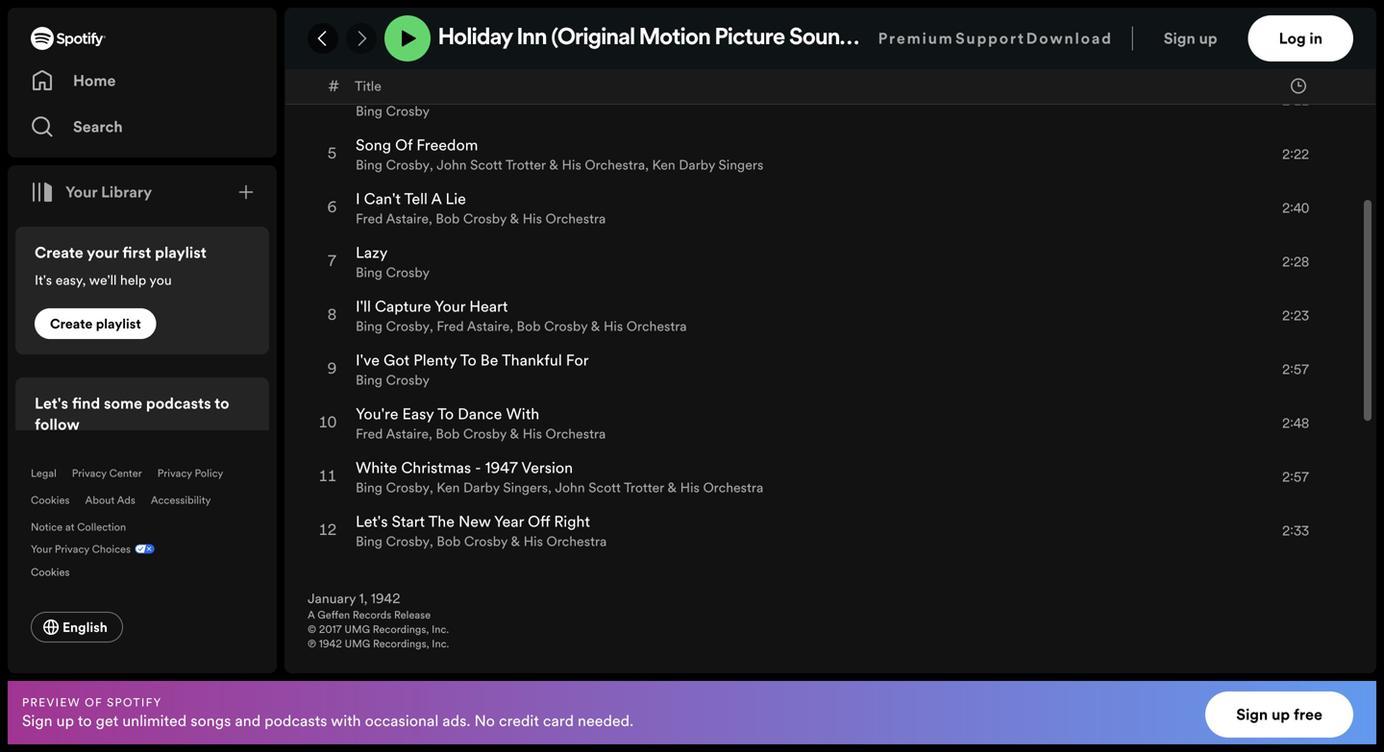 Task type: vqa. For each thing, say whether or not it's contained in the screenshot.
the Ken within the WHITE CHRISTMAS - 1947 VERSION BING CROSBY , KEN DARBY SINGERS , JOHN SCOTT TROTTER & HIS ORCHESTRA
yes



Task type: describe. For each thing, give the bounding box(es) containing it.
home
[[73, 70, 116, 91]]

1 vertical spatial john scott trotter & his orchestra link
[[437, 156, 645, 174]]

create for your
[[35, 242, 83, 263]]

song of freedom link
[[356, 135, 478, 156]]

darby inside song of freedom bing crosby , john scott trotter & his orchestra , ken darby singers
[[679, 156, 715, 174]]

2 bing crosby link from the top
[[356, 102, 430, 120]]

card
[[543, 711, 574, 732]]

release
[[394, 608, 431, 622]]

let's start the new year off right bing crosby , bob crosby & his orchestra
[[356, 511, 607, 551]]

sign up free button
[[1205, 692, 1353, 738]]

duration image
[[1291, 78, 1306, 94]]

your library button
[[23, 173, 160, 211]]

go back image
[[315, 31, 331, 46]]

1 cookies link from the top
[[31, 493, 70, 507]]

astaire for a
[[386, 210, 429, 228]]

2:33
[[1282, 522, 1309, 540]]

search link
[[31, 108, 254, 146]]

some
[[104, 393, 142, 414]]

english
[[62, 618, 108, 637]]

2 inc. from the top
[[432, 637, 449, 651]]

unlimited
[[122, 711, 187, 732]]

easter
[[356, 81, 399, 102]]

& inside song of freedom bing crosby , john scott trotter & his orchestra , ken darby singers
[[549, 156, 558, 174]]

support button
[[955, 15, 1025, 62]]

# row
[[309, 69, 1352, 104]]

version
[[521, 458, 573, 479]]

bob inside you're easy to dance with fred astaire , bob crosby & his orchestra
[[436, 425, 460, 443]]

parade
[[402, 81, 450, 102]]

choices
[[92, 542, 131, 557]]

christmas
[[401, 458, 471, 479]]

sign up button
[[1156, 15, 1248, 62]]

bob inside i'll capture your heart bing crosby , fred astaire , bob crosby & his orchestra
[[517, 317, 541, 335]]

right
[[554, 511, 590, 532]]

1947
[[485, 458, 518, 479]]

his inside abraham bing crosby , ken darby singers john scott trotter & his orchestra
[[680, 48, 700, 66]]

john inside abraham bing crosby , ken darby singers john scott trotter & his orchestra
[[555, 48, 585, 66]]

& inside i'll capture your heart bing crosby , fred astaire , bob crosby & his orchestra
[[591, 317, 600, 335]]

2017
[[319, 622, 342, 637]]

1 vertical spatial fred astaire link
[[437, 317, 510, 335]]

your inside i'll capture your heart bing crosby , fred astaire , bob crosby & his orchestra
[[434, 296, 465, 317]]

darby inside abraham bing crosby , ken darby singers john scott trotter & his orchestra
[[463, 48, 500, 66]]

spotify
[[107, 695, 162, 711]]

privacy policy
[[157, 466, 223, 481]]

privacy policy link
[[157, 466, 223, 481]]

notice at collection link
[[31, 520, 126, 534]]

scott inside white christmas - 1947 version bing crosby , ken darby singers , john scott trotter & his orchestra
[[588, 479, 621, 497]]

white christmas - 1947 version bing crosby , ken darby singers , john scott trotter & his orchestra
[[356, 458, 763, 497]]

lazy bing crosby
[[356, 242, 430, 282]]

# column header
[[328, 69, 339, 103]]

2:11 cell
[[1238, 74, 1336, 126]]

crosby inside the i can't tell a lie fred astaire , bob crosby & his orchestra
[[463, 210, 507, 228]]

his inside i'll capture your heart bing crosby , fred astaire , bob crosby & his orchestra
[[604, 317, 623, 335]]

first
[[122, 242, 151, 263]]

abraham bing crosby , ken darby singers john scott trotter & his orchestra
[[356, 27, 763, 66]]

bing inside 'lazy bing crosby'
[[356, 263, 382, 282]]

i
[[356, 188, 360, 210]]

i can't tell a lie link
[[356, 188, 466, 210]]

download
[[1026, 28, 1113, 49]]

3 bing crosby link from the top
[[356, 156, 430, 174]]

ken inside white christmas - 1947 version bing crosby , ken darby singers , john scott trotter & his orchestra
[[437, 479, 460, 497]]

notice
[[31, 520, 63, 534]]

crosby right the
[[464, 532, 507, 551]]

fred astaire link for to
[[356, 425, 429, 443]]

2:28
[[1282, 253, 1309, 271]]

the
[[428, 511, 455, 532]]

i'll
[[356, 296, 371, 317]]

your for your privacy choices
[[31, 542, 52, 557]]

log in
[[1279, 28, 1323, 49]]

singers inside white christmas - 1947 version bing crosby , ken darby singers , john scott trotter & his orchestra
[[503, 479, 548, 497]]

bing inside white christmas - 1947 version bing crosby , ken darby singers , john scott trotter & his orchestra
[[356, 479, 382, 497]]

trotter inside abraham bing crosby , ken darby singers john scott trotter & his orchestra
[[624, 48, 664, 66]]

motion
[[639, 27, 711, 50]]

2 cookies link from the top
[[31, 560, 85, 581]]

singers inside abraham bing crosby , ken darby singers john scott trotter & his orchestra
[[503, 48, 548, 66]]

your library
[[65, 182, 152, 203]]

you're
[[356, 404, 398, 425]]

white christmas - 1947 version link
[[356, 458, 573, 479]]

(original
[[551, 27, 635, 50]]

collection
[[77, 520, 126, 534]]

records
[[353, 608, 391, 622]]

to inside preview of spotify sign up to get unlimited songs and podcasts with occasional ads. no credit card needed.
[[78, 711, 92, 732]]

songs
[[191, 711, 231, 732]]

& inside you're easy to dance with fred astaire , bob crosby & his orchestra
[[510, 425, 519, 443]]

i'll capture your heart link
[[356, 296, 508, 317]]

2:48
[[1282, 414, 1309, 433]]

sign up
[[1164, 28, 1217, 49]]

crosby inside white christmas - 1947 version bing crosby , ken darby singers , john scott trotter & his orchestra
[[386, 479, 430, 497]]

sign for sign up free
[[1236, 705, 1268, 726]]

log
[[1279, 28, 1306, 49]]

2 cell from the left
[[1238, 0, 1336, 19]]

accessibility
[[151, 493, 211, 507]]

year
[[494, 511, 524, 532]]

2:23
[[1282, 307, 1309, 325]]

crosby inside song of freedom bing crosby , john scott trotter & his orchestra , ken darby singers
[[386, 156, 430, 174]]

i've
[[356, 350, 380, 371]]

bob crosby & his orchestra link for with
[[436, 425, 606, 443]]

4 bing crosby link from the top
[[356, 263, 430, 282]]

his inside let's start the new year off right bing crosby , bob crosby & his orchestra
[[524, 532, 543, 551]]

7 bing crosby link from the top
[[356, 479, 430, 497]]

abraham link
[[356, 27, 419, 48]]

legal link
[[31, 466, 57, 481]]

orchestra inside i'll capture your heart bing crosby , fred astaire , bob crosby & his orchestra
[[626, 317, 687, 335]]

about
[[85, 493, 115, 507]]

ken darby singers link for version
[[437, 479, 548, 497]]

capture
[[375, 296, 431, 317]]

of
[[85, 695, 103, 711]]

download button
[[1026, 15, 1113, 62]]

privacy center link
[[72, 466, 142, 481]]

6 bing crosby link from the top
[[356, 371, 430, 389]]

1 bing crosby link from the top
[[356, 48, 430, 66]]

notice at collection
[[31, 520, 126, 534]]

create for playlist
[[50, 315, 93, 333]]

up inside preview of spotify sign up to get unlimited songs and podcasts with occasional ads. no credit card needed.
[[56, 711, 74, 732]]

up for sign up
[[1199, 28, 1217, 49]]

2:45
[[1282, 37, 1309, 56]]

bing inside the easter parade bing crosby
[[356, 102, 382, 120]]

crosby inside 'lazy bing crosby'
[[386, 263, 430, 282]]

8 bing crosby link from the top
[[356, 532, 430, 551]]

his inside song of freedom bing crosby , john scott trotter & his orchestra , ken darby singers
[[562, 156, 581, 174]]

cookies for first cookies link from the bottom
[[31, 565, 70, 580]]

easter parade link
[[356, 81, 450, 102]]

& inside white christmas - 1947 version bing crosby , ken darby singers , john scott trotter & his orchestra
[[668, 479, 677, 497]]

let's for let's start the new year off right bing crosby , bob crosby & his orchestra
[[356, 511, 388, 532]]

preview of spotify sign up to get unlimited songs and podcasts with occasional ads. no credit card needed.
[[22, 695, 634, 732]]

2 vertical spatial john scott trotter & his orchestra link
[[555, 479, 763, 497]]

fred inside i'll capture your heart bing crosby , fred astaire , bob crosby & his orchestra
[[437, 317, 464, 335]]

0 vertical spatial john scott trotter & his orchestra link
[[555, 48, 763, 66]]

scott inside song of freedom bing crosby , john scott trotter & his orchestra , ken darby singers
[[470, 156, 502, 174]]

to inside let's find some podcasts to follow
[[214, 393, 229, 414]]

his inside the i can't tell a lie fred astaire , bob crosby & his orchestra
[[523, 210, 542, 228]]

i've got plenty to be thankful for bing crosby
[[356, 350, 589, 389]]

find
[[72, 393, 100, 414]]

bob crosby & his orchestra link for year
[[437, 532, 607, 551]]

1 cell from the left
[[325, 0, 340, 19]]

trotter inside song of freedom bing crosby , john scott trotter & his orchestra , ken darby singers
[[505, 156, 546, 174]]

crosby inside i've got plenty to be thankful for bing crosby
[[386, 371, 430, 389]]

needed.
[[578, 711, 634, 732]]

1 horizontal spatial 1942
[[371, 590, 400, 608]]

playlist inside create your first playlist it's easy, we'll help you
[[155, 242, 206, 263]]

privacy for privacy policy
[[157, 466, 192, 481]]

dance
[[458, 404, 502, 425]]

bing inside song of freedom bing crosby , john scott trotter & his orchestra , ken darby singers
[[356, 156, 382, 174]]

1 umg from the top
[[345, 622, 370, 637]]

soundtrack)
[[789, 27, 911, 50]]

preview
[[22, 695, 81, 711]]

2 recordings, from the top
[[373, 637, 429, 651]]

sign inside preview of spotify sign up to get unlimited songs and podcasts with occasional ads. no credit card needed.
[[22, 711, 52, 732]]

in
[[1309, 28, 1323, 49]]

, inside you're easy to dance with fred astaire , bob crosby & his orchestra
[[429, 425, 432, 443]]

log in button
[[1248, 15, 1353, 62]]

create playlist button
[[35, 309, 156, 339]]

we'll
[[89, 271, 117, 289]]

for
[[566, 350, 589, 371]]

duration element
[[1291, 78, 1306, 94]]

library
[[101, 182, 152, 203]]

i can't tell a lie fred astaire , bob crosby & his orchestra
[[356, 188, 606, 228]]

john inside white christmas - 1947 version bing crosby , ken darby singers , john scott trotter & his orchestra
[[555, 479, 585, 497]]

you're easy to dance with link
[[356, 404, 539, 425]]

bob crosby & his orchestra link for lie
[[436, 210, 606, 228]]

1 vertical spatial 1942
[[319, 637, 342, 651]]

holiday inn (original motion picture soundtrack) grid
[[285, 0, 1375, 559]]

january
[[308, 590, 356, 608]]

fred for easy
[[356, 425, 383, 443]]

home link
[[31, 62, 254, 100]]

privacy center
[[72, 466, 142, 481]]



Task type: locate. For each thing, give the bounding box(es) containing it.
, inside abraham bing crosby , ken darby singers john scott trotter & his orchestra
[[430, 48, 433, 66]]

bing crosby link up can't
[[356, 156, 430, 174]]

7 bing from the top
[[356, 479, 382, 497]]

bing left the christmas
[[356, 479, 382, 497]]

podcasts right and at the bottom left of page
[[264, 711, 327, 732]]

cookies
[[31, 493, 70, 507], [31, 565, 70, 580]]

a for geffen
[[308, 608, 315, 622]]

privacy up "about"
[[72, 466, 107, 481]]

and
[[235, 711, 261, 732]]

bing crosby link up capture
[[356, 263, 430, 282]]

fred up lazy
[[356, 210, 383, 228]]

fred up plenty on the top of page
[[437, 317, 464, 335]]

0 horizontal spatial let's
[[35, 393, 68, 414]]

0 vertical spatial scott
[[588, 48, 621, 66]]

2:57 for white christmas - 1947 version
[[1282, 468, 1309, 486]]

trotter inside white christmas - 1947 version bing crosby , ken darby singers , john scott trotter & his orchestra
[[624, 479, 664, 497]]

a inside january 1, 1942 a geffen records release © 2017 umg recordings, inc. ℗ 1942 umg recordings, inc.
[[308, 608, 315, 622]]

to left the get
[[78, 711, 92, 732]]

crosby up of on the top of the page
[[386, 102, 430, 120]]

inc. up ads. at the left of page
[[432, 637, 449, 651]]

lazy
[[356, 242, 388, 263]]

ads.
[[442, 711, 470, 732]]

scott up the i can't tell a lie fred astaire , bob crosby & his orchestra
[[470, 156, 502, 174]]

bob inside let's start the new year off right bing crosby , bob crosby & his orchestra
[[437, 532, 461, 551]]

0 vertical spatial ken
[[437, 48, 460, 66]]

create inside create your first playlist it's easy, we'll help you
[[35, 242, 83, 263]]

let's left find
[[35, 393, 68, 414]]

up left free
[[1272, 705, 1290, 726]]

a left the lie
[[431, 188, 442, 210]]

bing down 'go forward' image
[[356, 48, 382, 66]]

let's inside let's start the new year off right bing crosby , bob crosby & his orchestra
[[356, 511, 388, 532]]

create down easy,
[[50, 315, 93, 333]]

crosby up for
[[544, 317, 588, 335]]

your left heart
[[434, 296, 465, 317]]

inc. right release
[[432, 622, 449, 637]]

his inside white christmas - 1947 version bing crosby , ken darby singers , john scott trotter & his orchestra
[[680, 479, 700, 497]]

your for your library
[[65, 182, 97, 203]]

bing
[[356, 48, 382, 66], [356, 102, 382, 120], [356, 156, 382, 174], [356, 263, 382, 282], [356, 317, 382, 335], [356, 371, 382, 389], [356, 479, 382, 497], [356, 532, 382, 551]]

your inside button
[[65, 182, 97, 203]]

0 horizontal spatial playlist
[[96, 315, 141, 333]]

astaire inside i'll capture your heart bing crosby , fred astaire , bob crosby & his orchestra
[[467, 317, 510, 335]]

4 bing from the top
[[356, 263, 382, 282]]

fred
[[356, 210, 383, 228], [437, 317, 464, 335], [356, 425, 383, 443]]

a for lie
[[431, 188, 442, 210]]

fred inside you're easy to dance with fred astaire , bob crosby & his orchestra
[[356, 425, 383, 443]]

2 bing from the top
[[356, 102, 382, 120]]

premium support download
[[878, 28, 1113, 49]]

singers inside song of freedom bing crosby , john scott trotter & his orchestra , ken darby singers
[[718, 156, 763, 174]]

bing inside i'll capture your heart bing crosby , fred astaire , bob crosby & his orchestra
[[356, 317, 382, 335]]

it's
[[35, 271, 52, 289]]

create your first playlist it's easy, we'll help you
[[35, 242, 206, 289]]

scott inside abraham bing crosby , ken darby singers john scott trotter & his orchestra
[[588, 48, 621, 66]]

privacy for privacy center
[[72, 466, 107, 481]]

john up the lie
[[437, 156, 467, 174]]

1 horizontal spatial let's
[[356, 511, 388, 532]]

crosby left new
[[386, 532, 430, 551]]

1 vertical spatial to
[[78, 711, 92, 732]]

2:11
[[1282, 91, 1309, 110]]

2 vertical spatial scott
[[588, 479, 621, 497]]

1 vertical spatial to
[[437, 404, 454, 425]]

orchestra inside white christmas - 1947 version bing crosby , ken darby singers , john scott trotter & his orchestra
[[703, 479, 763, 497]]

1 vertical spatial cookies
[[31, 565, 70, 580]]

2 horizontal spatial sign
[[1236, 705, 1268, 726]]

ken darby singers link for ken
[[437, 48, 548, 66]]

bing inside i've got plenty to be thankful for bing crosby
[[356, 371, 382, 389]]

privacy up accessibility link
[[157, 466, 192, 481]]

create up easy,
[[35, 242, 83, 263]]

2:57 down 2:48
[[1282, 468, 1309, 486]]

top bar and user menu element
[[285, 8, 1376, 69]]

bing up i'll
[[356, 263, 382, 282]]

bing down title at the top left of page
[[356, 102, 382, 120]]

picture
[[715, 27, 785, 50]]

your left library in the top of the page
[[65, 182, 97, 203]]

freedom
[[416, 135, 478, 156]]

1942 right 1,
[[371, 590, 400, 608]]

1 vertical spatial fred
[[437, 317, 464, 335]]

bing up the i
[[356, 156, 382, 174]]

ads
[[117, 493, 135, 507]]

crosby up got at the top
[[386, 317, 430, 335]]

crosby up "easy"
[[386, 371, 430, 389]]

let's left start
[[356, 511, 388, 532]]

fred up white
[[356, 425, 383, 443]]

thankful
[[502, 350, 562, 371]]

sign inside sign up button
[[1164, 28, 1195, 49]]

bing left start
[[356, 532, 382, 551]]

let's inside let's find some podcasts to follow
[[35, 393, 68, 414]]

1 horizontal spatial playlist
[[155, 242, 206, 263]]

2:22
[[1282, 145, 1309, 163]]

6 bing from the top
[[356, 371, 382, 389]]

podcasts
[[146, 393, 211, 414], [264, 711, 327, 732]]

premium button
[[878, 15, 954, 62]]

bing inside abraham bing crosby , ken darby singers john scott trotter & his orchestra
[[356, 48, 382, 66]]

2 vertical spatial your
[[31, 542, 52, 557]]

, inside let's start the new year off right bing crosby , bob crosby & his orchestra
[[430, 532, 433, 551]]

ken inside abraham bing crosby , ken darby singers john scott trotter & his orchestra
[[437, 48, 460, 66]]

can't
[[364, 188, 401, 210]]

1 vertical spatial trotter
[[505, 156, 546, 174]]

bing crosby link up got at the top
[[356, 317, 430, 335]]

cookies link down your privacy choices button
[[31, 560, 85, 581]]

1 vertical spatial ken darby singers link
[[652, 156, 763, 174]]

0 vertical spatial podcasts
[[146, 393, 211, 414]]

bob right "easy"
[[436, 425, 460, 443]]

bing left got at the top
[[356, 371, 382, 389]]

recordings, down release
[[373, 637, 429, 651]]

to right "easy"
[[437, 404, 454, 425]]

to up policy
[[214, 393, 229, 414]]

0 vertical spatial a
[[431, 188, 442, 210]]

2 cookies from the top
[[31, 565, 70, 580]]

0 vertical spatial 1942
[[371, 590, 400, 608]]

search
[[73, 116, 123, 137]]

easy,
[[55, 271, 86, 289]]

recordings, right geffen
[[373, 622, 429, 637]]

get
[[96, 711, 118, 732]]

orchestra
[[703, 48, 763, 66], [585, 156, 645, 174], [545, 210, 606, 228], [626, 317, 687, 335], [545, 425, 606, 443], [703, 479, 763, 497], [546, 532, 607, 551]]

fred astaire link up white
[[356, 425, 429, 443]]

2 vertical spatial ken
[[437, 479, 460, 497]]

sign inside sign up free button
[[1236, 705, 1268, 726]]

2 vertical spatial singers
[[503, 479, 548, 497]]

his inside you're easy to dance with fred astaire , bob crosby & his orchestra
[[523, 425, 542, 443]]

song of freedom bing crosby , john scott trotter & his orchestra , ken darby singers
[[356, 135, 763, 174]]

1 cookies from the top
[[31, 493, 70, 507]]

2 vertical spatial john
[[555, 479, 585, 497]]

plenty
[[413, 350, 457, 371]]

california consumer privacy act (ccpa) opt-out icon image
[[131, 542, 155, 560]]

1 vertical spatial scott
[[470, 156, 502, 174]]

3 bing from the top
[[356, 156, 382, 174]]

astaire inside you're easy to dance with fred astaire , bob crosby & his orchestra
[[386, 425, 429, 443]]

let's for let's find some podcasts to follow
[[35, 393, 68, 414]]

policy
[[195, 466, 223, 481]]

-
[[475, 458, 481, 479]]

legal
[[31, 466, 57, 481]]

privacy
[[72, 466, 107, 481], [157, 466, 192, 481], [55, 542, 89, 557]]

song
[[356, 135, 391, 156]]

orchestra inside song of freedom bing crosby , john scott trotter & his orchestra , ken darby singers
[[585, 156, 645, 174]]

1 vertical spatial let's
[[356, 511, 388, 532]]

be
[[480, 350, 498, 371]]

crosby inside you're easy to dance with fred astaire , bob crosby & his orchestra
[[463, 425, 507, 443]]

1 vertical spatial ken
[[652, 156, 675, 174]]

1 recordings, from the top
[[373, 622, 429, 637]]

support
[[955, 28, 1025, 49]]

1 horizontal spatial up
[[1199, 28, 1217, 49]]

holiday inn (original motion picture soundtrack)
[[438, 27, 911, 50]]

you're easy to dance with fred astaire , bob crosby & his orchestra
[[356, 404, 606, 443]]

about ads
[[85, 493, 135, 507]]

easter parade bing crosby
[[356, 81, 450, 120]]

ken inside song of freedom bing crosby , john scott trotter & his orchestra , ken darby singers
[[652, 156, 675, 174]]

astaire inside the i can't tell a lie fred astaire , bob crosby & his orchestra
[[386, 210, 429, 228]]

to inside i've got plenty to be thankful for bing crosby
[[460, 350, 477, 371]]

with
[[506, 404, 539, 425]]

john up the right on the bottom left
[[555, 479, 585, 497]]

2 horizontal spatial your
[[434, 296, 465, 317]]

2:57 for i've got plenty to be thankful for
[[1282, 360, 1309, 379]]

no
[[474, 711, 495, 732]]

let's find some podcasts to follow
[[35, 393, 229, 435]]

0 vertical spatial let's
[[35, 393, 68, 414]]

0 horizontal spatial cell
[[325, 0, 340, 19]]

up for sign up free
[[1272, 705, 1290, 726]]

astaire up the christmas
[[386, 425, 429, 443]]

2 vertical spatial astaire
[[386, 425, 429, 443]]

cell up go back "image"
[[325, 0, 340, 19]]

0 vertical spatial astaire
[[386, 210, 429, 228]]

center
[[109, 466, 142, 481]]

crosby up easter parade link
[[386, 48, 430, 66]]

your privacy choices button
[[31, 542, 131, 557]]

english button
[[31, 612, 123, 643]]

sign
[[1164, 28, 1195, 49], [1236, 705, 1268, 726], [22, 711, 52, 732]]

bing crosby link up easter parade link
[[356, 48, 430, 66]]

1 vertical spatial your
[[434, 296, 465, 317]]

0 vertical spatial trotter
[[624, 48, 664, 66]]

playlist down the help
[[96, 315, 141, 333]]

1 vertical spatial 2:57
[[1282, 468, 1309, 486]]

cookies for 1st cookies link from the top of the main "element"
[[31, 493, 70, 507]]

1 vertical spatial singers
[[718, 156, 763, 174]]

0 horizontal spatial 1942
[[319, 637, 342, 651]]

& inside abraham bing crosby , ken darby singers john scott trotter & his orchestra
[[668, 48, 677, 66]]

cell up log
[[1238, 0, 1336, 19]]

sign up free
[[1236, 705, 1323, 726]]

1 horizontal spatial sign
[[1164, 28, 1195, 49]]

darby inside white christmas - 1947 version bing crosby , ken darby singers , john scott trotter & his orchestra
[[463, 479, 500, 497]]

astaire up 'lazy bing crosby'
[[386, 210, 429, 228]]

5 bing from the top
[[356, 317, 382, 335]]

0 horizontal spatial to
[[78, 711, 92, 732]]

a left geffen
[[308, 608, 315, 622]]

1 vertical spatial playlist
[[96, 315, 141, 333]]

orchestra inside let's start the new year off right bing crosby , bob crosby & his orchestra
[[546, 532, 607, 551]]

0 vertical spatial create
[[35, 242, 83, 263]]

cookies link up notice on the bottom of page
[[31, 493, 70, 507]]

1 horizontal spatial to
[[460, 350, 477, 371]]

1 horizontal spatial podcasts
[[264, 711, 327, 732]]

2 umg from the top
[[345, 637, 370, 651]]

& inside let's start the new year off right bing crosby , bob crosby & his orchestra
[[511, 532, 520, 551]]

your privacy choices
[[31, 542, 131, 557]]

easy
[[402, 404, 434, 425]]

0 vertical spatial cookies
[[31, 493, 70, 507]]

a inside the i can't tell a lie fred astaire , bob crosby & his orchestra
[[431, 188, 442, 210]]

title
[[355, 77, 381, 95]]

playlist
[[155, 242, 206, 263], [96, 315, 141, 333]]

crosby inside the easter parade bing crosby
[[386, 102, 430, 120]]

0 vertical spatial playlist
[[155, 242, 206, 263]]

you
[[149, 271, 172, 289]]

your
[[65, 182, 97, 203], [434, 296, 465, 317], [31, 542, 52, 557]]

0 horizontal spatial sign
[[22, 711, 52, 732]]

scott left motion
[[588, 48, 621, 66]]

1 horizontal spatial your
[[65, 182, 97, 203]]

0 vertical spatial to
[[460, 350, 477, 371]]

bing crosby link up the you're
[[356, 371, 430, 389]]

8 bing from the top
[[356, 532, 382, 551]]

0 vertical spatial to
[[214, 393, 229, 414]]

2 horizontal spatial up
[[1272, 705, 1290, 726]]

january 1, 1942 a geffen records release © 2017 umg recordings, inc. ℗ 1942 umg recordings, inc.
[[308, 590, 449, 651]]

cell
[[325, 0, 340, 19], [1238, 0, 1336, 19]]

john scott trotter & his orchestra link
[[555, 48, 763, 66], [437, 156, 645, 174], [555, 479, 763, 497]]

2 vertical spatial fred
[[356, 425, 383, 443]]

go forward image
[[354, 31, 369, 46]]

sign for sign up
[[1164, 28, 1195, 49]]

podcasts right some
[[146, 393, 211, 414]]

to
[[460, 350, 477, 371], [437, 404, 454, 425]]

accessibility link
[[151, 493, 211, 507]]

orchestra inside the i can't tell a lie fred astaire , bob crosby & his orchestra
[[545, 210, 606, 228]]

astaire for dance
[[386, 425, 429, 443]]

to inside you're easy to dance with fred astaire , bob crosby & his orchestra
[[437, 404, 454, 425]]

2 vertical spatial trotter
[[624, 479, 664, 497]]

℗
[[308, 637, 316, 651]]

0 vertical spatial your
[[65, 182, 97, 203]]

0 vertical spatial cookies link
[[31, 493, 70, 507]]

1 vertical spatial john
[[437, 156, 467, 174]]

up inside 'top bar and user menu' element
[[1199, 28, 1217, 49]]

podcasts inside let's find some podcasts to follow
[[146, 393, 211, 414]]

2 vertical spatial fred astaire link
[[356, 425, 429, 443]]

0 vertical spatial fred astaire link
[[356, 210, 429, 228]]

crosby right tell
[[463, 210, 507, 228]]

holiday
[[438, 27, 513, 50]]

main element
[[8, 8, 277, 674]]

1 vertical spatial darby
[[679, 156, 715, 174]]

2:57 up 2:48
[[1282, 360, 1309, 379]]

1 2:57 from the top
[[1282, 360, 1309, 379]]

occasional
[[365, 711, 439, 732]]

about ads link
[[85, 493, 135, 507]]

playlist inside button
[[96, 315, 141, 333]]

privacy down at
[[55, 542, 89, 557]]

bob up thankful
[[517, 317, 541, 335]]

bing crosby link
[[356, 48, 430, 66], [356, 102, 430, 120], [356, 156, 430, 174], [356, 263, 430, 282], [356, 317, 430, 335], [356, 371, 430, 389], [356, 479, 430, 497], [356, 532, 430, 551]]

0 vertical spatial singers
[[503, 48, 548, 66]]

& inside the i can't tell a lie fred astaire , bob crosby & his orchestra
[[510, 210, 519, 228]]

1 horizontal spatial a
[[431, 188, 442, 210]]

your down notice on the bottom of page
[[31, 542, 52, 557]]

crosby up start
[[386, 479, 430, 497]]

fred for can't
[[356, 210, 383, 228]]

fred astaire link for tell
[[356, 210, 429, 228]]

playlist up you
[[155, 242, 206, 263]]

bing crosby link up 1,
[[356, 532, 430, 551]]

follow
[[35, 414, 80, 435]]

1 vertical spatial cookies link
[[31, 560, 85, 581]]

orchestra inside abraham bing crosby , ken darby singers john scott trotter & his orchestra
[[703, 48, 763, 66]]

1 vertical spatial astaire
[[467, 317, 510, 335]]

2 2:57 from the top
[[1282, 468, 1309, 486]]

bob right tell
[[436, 210, 460, 228]]

fred astaire link up lazy
[[356, 210, 429, 228]]

0 horizontal spatial podcasts
[[146, 393, 211, 414]]

orchestra inside you're easy to dance with fred astaire , bob crosby & his orchestra
[[545, 425, 606, 443]]

podcasts inside preview of spotify sign up to get unlimited songs and podcasts with occasional ads. no credit card needed.
[[264, 711, 327, 732]]

bing crosby link up start
[[356, 479, 430, 497]]

5 bing crosby link from the top
[[356, 317, 430, 335]]

0 horizontal spatial a
[[308, 608, 315, 622]]

1 inc. from the top
[[432, 622, 449, 637]]

0 vertical spatial ken darby singers link
[[437, 48, 548, 66]]

off
[[528, 511, 550, 532]]

1 vertical spatial create
[[50, 315, 93, 333]]

0 vertical spatial darby
[[463, 48, 500, 66]]

scott up the right on the bottom left
[[588, 479, 621, 497]]

new
[[459, 511, 491, 532]]

spotify image
[[31, 27, 106, 50]]

to left 'be' at the top
[[460, 350, 477, 371]]

1 horizontal spatial to
[[214, 393, 229, 414]]

1 vertical spatial a
[[308, 608, 315, 622]]

with
[[331, 711, 361, 732]]

1 horizontal spatial cell
[[1238, 0, 1336, 19]]

0 horizontal spatial your
[[31, 542, 52, 557]]

1942 right '℗' at the bottom left of the page
[[319, 637, 342, 651]]

2 vertical spatial darby
[[463, 479, 500, 497]]

create inside button
[[50, 315, 93, 333]]

cookies up notice on the bottom of page
[[31, 493, 70, 507]]

1 bing from the top
[[356, 48, 382, 66]]

up left "of"
[[56, 711, 74, 732]]

bing crosby link down title at the top left of page
[[356, 102, 430, 120]]

0 horizontal spatial to
[[437, 404, 454, 425]]

lie
[[445, 188, 466, 210]]

bob right start
[[437, 532, 461, 551]]

, inside the i can't tell a lie fred astaire , bob crosby & his orchestra
[[429, 210, 432, 228]]

crosby up capture
[[386, 263, 430, 282]]

crosby up -
[[463, 425, 507, 443]]

0 vertical spatial fred
[[356, 210, 383, 228]]

i'll capture your heart bing crosby , fred astaire , bob crosby & his orchestra
[[356, 296, 687, 335]]

bing inside let's start the new year off right bing crosby , bob crosby & his orchestra
[[356, 532, 382, 551]]

0 vertical spatial 2:57
[[1282, 360, 1309, 379]]

bob
[[436, 210, 460, 228], [517, 317, 541, 335], [436, 425, 460, 443], [437, 532, 461, 551]]

bob inside the i can't tell a lie fred astaire , bob crosby & his orchestra
[[436, 210, 460, 228]]

bing up the i've
[[356, 317, 382, 335]]

fred astaire link
[[356, 210, 429, 228], [437, 317, 510, 335], [356, 425, 429, 443]]

up left log
[[1199, 28, 1217, 49]]

1,
[[359, 590, 368, 608]]

fred inside the i can't tell a lie fred astaire , bob crosby & his orchestra
[[356, 210, 383, 228]]

cookies down your privacy choices button
[[31, 565, 70, 580]]

your
[[87, 242, 119, 263]]

0 vertical spatial john
[[555, 48, 585, 66]]

john right the inn on the top left of the page
[[555, 48, 585, 66]]

1 vertical spatial podcasts
[[264, 711, 327, 732]]

2 vertical spatial ken darby singers link
[[437, 479, 548, 497]]

astaire up 'be' at the top
[[467, 317, 510, 335]]

fred astaire link up i've got plenty to be thankful for link
[[437, 317, 510, 335]]

0 horizontal spatial up
[[56, 711, 74, 732]]

create playlist
[[50, 315, 141, 333]]

crosby inside abraham bing crosby , ken darby singers john scott trotter & his orchestra
[[386, 48, 430, 66]]

john inside song of freedom bing crosby , john scott trotter & his orchestra , ken darby singers
[[437, 156, 467, 174]]

crosby up i can't tell a lie link on the top left
[[386, 156, 430, 174]]



